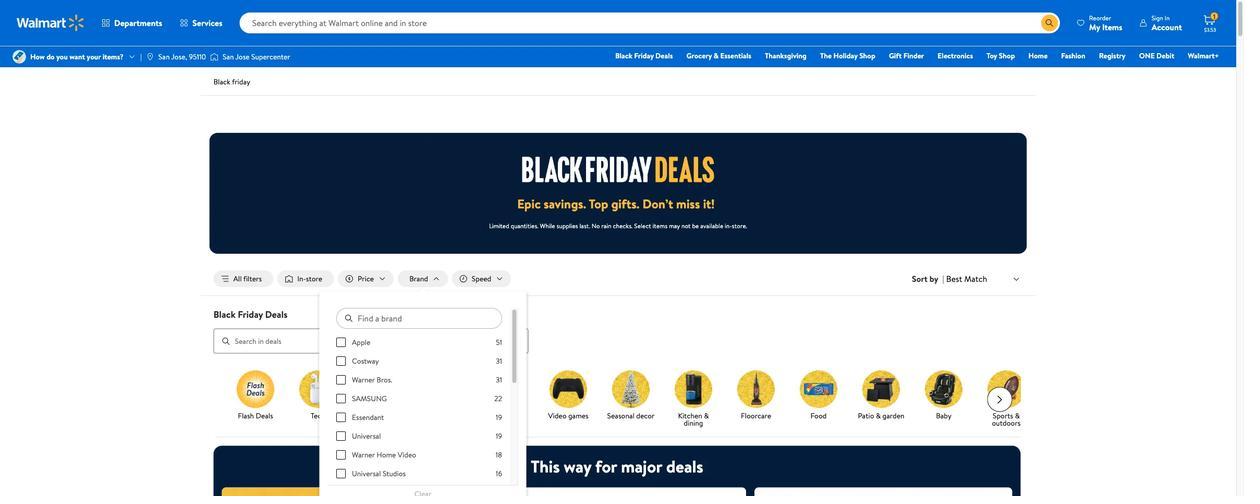 Task type: describe. For each thing, give the bounding box(es) containing it.
departments
[[114, 17, 162, 29]]

electronics link
[[934, 50, 978, 61]]

shop food image
[[800, 371, 838, 408]]

patio
[[858, 411, 874, 421]]

patio & garden
[[858, 411, 905, 421]]

tech link
[[291, 371, 345, 422]]

gift finder
[[890, 51, 925, 61]]

garden
[[883, 411, 905, 421]]

store
[[306, 274, 322, 284]]

all
[[233, 274, 242, 284]]

toys
[[374, 411, 388, 421]]

brand button
[[398, 271, 448, 288]]

it!
[[704, 195, 715, 213]]

thanksgiving link
[[761, 50, 812, 61]]

black friday deals link
[[611, 50, 678, 61]]

holiday
[[834, 51, 858, 61]]

account
[[1152, 21, 1183, 33]]

seasonal decor link
[[604, 371, 658, 422]]

19 for essendant
[[496, 413, 502, 423]]

the holiday shop link
[[816, 50, 881, 61]]

tech
[[311, 411, 325, 421]]

shop baby image
[[925, 371, 963, 408]]

search image
[[222, 337, 230, 346]]

while
[[540, 221, 555, 230]]

Find a brand search field
[[336, 308, 502, 329]]

not
[[682, 221, 691, 230]]

studios
[[383, 469, 406, 479]]

floorcare
[[741, 411, 771, 421]]

in
[[1165, 13, 1170, 22]]

supercenter
[[252, 52, 291, 62]]

toy shop
[[987, 51, 1016, 61]]

checks.
[[613, 221, 633, 230]]

31 for costway
[[496, 356, 502, 367]]

universal for universal studios
[[352, 469, 381, 479]]

0 vertical spatial |
[[140, 52, 142, 62]]

quantities.
[[511, 221, 539, 230]]

95110
[[189, 52, 206, 62]]

0 horizontal spatial home
[[377, 450, 396, 460]]

grocery
[[687, 51, 712, 61]]

your
[[87, 52, 101, 62]]

store.
[[732, 221, 748, 230]]

how do you want your items?
[[30, 52, 124, 62]]

grocery & essentials
[[687, 51, 752, 61]]

Search search field
[[240, 13, 1061, 33]]

how
[[30, 52, 45, 62]]

& for garden
[[876, 411, 881, 421]]

baby
[[936, 411, 952, 421]]

Black Friday Deals search field
[[201, 308, 1036, 354]]

baby link
[[917, 371, 971, 422]]

& for essentials
[[714, 51, 719, 61]]

floorcare link
[[729, 371, 783, 422]]

debit
[[1157, 51, 1175, 61]]

universal for universal
[[352, 432, 381, 442]]

brand
[[410, 274, 428, 284]]

all filters
[[233, 274, 262, 284]]

in-store button
[[278, 271, 334, 288]]

toy shop link
[[983, 50, 1020, 61]]

black inside search box
[[214, 308, 236, 321]]

0 vertical spatial black
[[616, 51, 633, 61]]

shop seasonal image
[[612, 371, 650, 408]]

| inside sort and filter section element
[[943, 273, 945, 285]]

sports
[[993, 411, 1014, 421]]

& for dining
[[704, 411, 709, 421]]

31 for warner bros.
[[496, 375, 502, 385]]

shop toys image
[[362, 371, 399, 408]]

reorder
[[1090, 13, 1112, 22]]

supplies
[[557, 221, 578, 230]]

items
[[1103, 21, 1123, 33]]

food link
[[792, 371, 846, 422]]

deals inside search box
[[265, 308, 288, 321]]

black friday deals inside search box
[[214, 308, 288, 321]]

2 vertical spatial deals
[[256, 411, 273, 421]]

16
[[496, 469, 502, 479]]

1 vertical spatial fashion
[[494, 411, 518, 421]]

thanksgiving
[[765, 51, 807, 61]]

limited
[[489, 221, 510, 230]]

san for san jose, 95110
[[159, 52, 170, 62]]

0 vertical spatial deals
[[656, 51, 673, 61]]

1 horizontal spatial home
[[1029, 51, 1048, 61]]

group containing apple
[[336, 338, 502, 497]]

walmart+ link
[[1184, 50, 1225, 61]]

sort and filter section element
[[201, 262, 1036, 296]]

outdoors
[[992, 418, 1021, 428]]

black friday
[[214, 77, 250, 87]]

1
[[1214, 12, 1216, 21]]

friday
[[232, 77, 250, 87]]

shop patio & garden image
[[863, 371, 900, 408]]

you
[[56, 52, 68, 62]]

in-
[[298, 274, 306, 284]]

best match button
[[945, 272, 1023, 286]]

in-store
[[298, 274, 322, 284]]

one debit
[[1140, 51, 1175, 61]]

2 shop from the left
[[1000, 51, 1016, 61]]

best
[[947, 273, 963, 285]]

by
[[930, 273, 939, 285]]

1 horizontal spatial friday
[[635, 51, 654, 61]]

1 shop from the left
[[860, 51, 876, 61]]

warner bros.
[[352, 375, 392, 385]]

friday inside search box
[[238, 308, 263, 321]]

0 vertical spatial black friday deals
[[616, 51, 673, 61]]

games
[[568, 411, 589, 421]]

may
[[669, 221, 680, 230]]

22
[[494, 394, 502, 404]]

speed
[[472, 274, 492, 284]]

sort by |
[[913, 273, 945, 285]]

walmart image
[[17, 15, 85, 31]]

flash deals
[[238, 411, 273, 421]]

shop video games image
[[550, 371, 587, 408]]

1 vertical spatial black
[[214, 77, 231, 87]]

video games
[[548, 411, 589, 421]]

one debit link
[[1135, 50, 1180, 61]]



Task type: vqa. For each thing, say whether or not it's contained in the screenshot.
the up
no



Task type: locate. For each thing, give the bounding box(es) containing it.
match
[[965, 273, 988, 285]]

black friday deals down filters
[[214, 308, 288, 321]]

$3.53
[[1205, 26, 1217, 33]]

home link
[[1025, 50, 1053, 61]]

| right 'items?'
[[140, 52, 142, 62]]

black down the walmart site-wide search box
[[616, 51, 633, 61]]

group
[[336, 338, 502, 497]]

departments button
[[93, 10, 171, 35]]

18
[[496, 450, 502, 460]]

& inside grocery & essentials link
[[714, 51, 719, 61]]

& right grocery
[[714, 51, 719, 61]]

31 up the '22' at the left bottom of the page
[[496, 375, 502, 385]]

| right by
[[943, 273, 945, 285]]

video inside group
[[398, 450, 416, 460]]

31
[[496, 356, 502, 367], [496, 375, 502, 385]]

0 horizontal spatial fashion
[[494, 411, 518, 421]]

1 vertical spatial 19
[[496, 432, 502, 442]]

select
[[635, 221, 652, 230]]

san
[[159, 52, 170, 62], [223, 52, 234, 62]]

last.
[[580, 221, 591, 230]]

31 down 51
[[496, 356, 502, 367]]

1 vertical spatial universal
[[352, 469, 381, 479]]

dining
[[684, 418, 703, 428]]

universal down warner home video at the bottom of the page
[[352, 469, 381, 479]]

san jose, 95110
[[159, 52, 206, 62]]

the
[[821, 51, 832, 61]]

&
[[714, 51, 719, 61], [704, 411, 709, 421], [876, 411, 881, 421], [1015, 411, 1020, 421]]

1 san from the left
[[159, 52, 170, 62]]

fashion right home link
[[1062, 51, 1086, 61]]

1 vertical spatial home
[[377, 450, 396, 460]]

electronics
[[938, 51, 974, 61]]

video left games
[[548, 411, 567, 421]]

be
[[693, 221, 699, 230]]

1 vertical spatial 31
[[496, 375, 502, 385]]

home up universal studios
[[377, 450, 396, 460]]

toys link
[[353, 371, 408, 422]]

1 vertical spatial fashion link
[[479, 371, 533, 422]]

0 vertical spatial 19
[[496, 413, 502, 423]]

 image left how
[[13, 50, 26, 64]]

flash deals image
[[237, 371, 274, 408]]

friday down the walmart site-wide search box
[[635, 51, 654, 61]]

0 horizontal spatial fashion link
[[479, 371, 533, 422]]

 image
[[13, 50, 26, 64], [210, 52, 219, 62]]

 image for san
[[210, 52, 219, 62]]

my
[[1090, 21, 1101, 33]]

fashion down the '22' at the left bottom of the page
[[494, 411, 518, 421]]

friday down filters
[[238, 308, 263, 321]]

1 horizontal spatial fashion link
[[1057, 50, 1091, 61]]

0 vertical spatial universal
[[352, 432, 381, 442]]

& inside kitchen & dining
[[704, 411, 709, 421]]

deals
[[667, 456, 704, 479]]

1 horizontal spatial video
[[548, 411, 567, 421]]

do
[[47, 52, 55, 62]]

0 horizontal spatial black friday deals
[[214, 308, 288, 321]]

san left jose
[[223, 52, 234, 62]]

 image for how
[[13, 50, 26, 64]]

one
[[1140, 51, 1156, 61]]

1 vertical spatial video
[[398, 450, 416, 460]]

sports & outdoors link
[[980, 371, 1034, 429]]

0 horizontal spatial san
[[159, 52, 170, 62]]

shop right holiday
[[860, 51, 876, 61]]

deals down in-store button at the bottom
[[265, 308, 288, 321]]

video
[[548, 411, 567, 421], [398, 450, 416, 460]]

Walmart Site-Wide search field
[[240, 13, 1061, 33]]

this way for major deals
[[531, 456, 704, 479]]

shop sports & outdoors image
[[988, 371, 1026, 408]]

sort
[[913, 273, 928, 285]]

& inside patio & garden link
[[876, 411, 881, 421]]

None checkbox
[[336, 338, 346, 348], [336, 357, 346, 366], [336, 376, 346, 385], [336, 413, 346, 423], [336, 470, 346, 479], [336, 338, 346, 348], [336, 357, 346, 366], [336, 376, 346, 385], [336, 413, 346, 423], [336, 470, 346, 479]]

0 vertical spatial warner
[[352, 375, 375, 385]]

jose
[[236, 52, 250, 62]]

bros.
[[377, 375, 392, 385]]

finder
[[904, 51, 925, 61]]

patio & garden link
[[854, 371, 909, 422]]

video games link
[[541, 371, 596, 422]]

best match
[[947, 273, 988, 285]]

black left friday
[[214, 77, 231, 87]]

shop tech image
[[299, 371, 337, 408]]

walmart+
[[1189, 51, 1220, 61]]

universal down essendant
[[352, 432, 381, 442]]

19
[[496, 413, 502, 423], [496, 432, 502, 442]]

0 horizontal spatial friday
[[238, 308, 263, 321]]

1 horizontal spatial black friday deals
[[616, 51, 673, 61]]

next slide for chipmodulewithimages list image
[[988, 387, 1013, 412]]

2 vertical spatial black
[[214, 308, 236, 321]]

shop fashion image
[[487, 371, 525, 408]]

warner for warner bros.
[[352, 375, 375, 385]]

1 horizontal spatial san
[[223, 52, 234, 62]]

warner for warner home video
[[352, 450, 375, 460]]

deals left grocery
[[656, 51, 673, 61]]

san for san jose supercenter
[[223, 52, 234, 62]]

2 universal from the top
[[352, 469, 381, 479]]

0 vertical spatial fashion link
[[1057, 50, 1091, 61]]

shop floorcare image
[[737, 371, 775, 408]]

0 horizontal spatial |
[[140, 52, 142, 62]]

sign in account
[[1152, 13, 1183, 33]]

Search in deals search field
[[214, 329, 529, 354]]

home down search icon
[[1029, 51, 1048, 61]]

& for outdoors
[[1015, 411, 1020, 421]]

1 warner from the top
[[352, 375, 375, 385]]

deals
[[656, 51, 673, 61], [265, 308, 288, 321], [256, 411, 273, 421]]

0 vertical spatial 31
[[496, 356, 502, 367]]

gift
[[890, 51, 902, 61]]

black friday deals down the walmart site-wide search box
[[616, 51, 673, 61]]

san left jose,
[[159, 52, 170, 62]]

friday
[[635, 51, 654, 61], [238, 308, 263, 321]]

2 31 from the top
[[496, 375, 502, 385]]

shop right toy
[[1000, 51, 1016, 61]]

services
[[193, 17, 223, 29]]

1 vertical spatial deals
[[265, 308, 288, 321]]

2 warner from the top
[[352, 450, 375, 460]]

available
[[701, 221, 724, 230]]

1 horizontal spatial fashion
[[1062, 51, 1086, 61]]

search icon image
[[1046, 19, 1054, 27]]

apple
[[352, 338, 370, 348]]

1 31 from the top
[[496, 356, 502, 367]]

speed button
[[452, 271, 511, 288]]

1 vertical spatial friday
[[238, 308, 263, 321]]

1 19 from the top
[[496, 413, 502, 423]]

0 vertical spatial friday
[[635, 51, 654, 61]]

video up the studios
[[398, 450, 416, 460]]

1 vertical spatial |
[[943, 273, 945, 285]]

way
[[564, 456, 592, 479]]

black up search image
[[214, 308, 236, 321]]

want
[[70, 52, 85, 62]]

price button
[[338, 271, 394, 288]]

epic
[[518, 195, 541, 213]]

registry link
[[1095, 50, 1131, 61]]

miss
[[677, 195, 701, 213]]

1 horizontal spatial shop
[[1000, 51, 1016, 61]]

limited quantities. while supplies last. no rain checks. select items may not be available in-store.
[[489, 221, 748, 230]]

seasonal decor
[[607, 411, 655, 421]]

deals right flash
[[256, 411, 273, 421]]

& right patio
[[876, 411, 881, 421]]

grocery & essentials link
[[682, 50, 757, 61]]

1 horizontal spatial  image
[[210, 52, 219, 62]]

0 horizontal spatial  image
[[13, 50, 26, 64]]

0 vertical spatial video
[[548, 411, 567, 421]]

0 horizontal spatial shop
[[860, 51, 876, 61]]

 image right 95110
[[210, 52, 219, 62]]

essentials
[[721, 51, 752, 61]]

None checkbox
[[336, 394, 346, 404], [336, 432, 346, 441], [336, 451, 346, 460], [336, 394, 346, 404], [336, 432, 346, 441], [336, 451, 346, 460]]

this
[[531, 456, 560, 479]]

shop kitchen & dining image
[[675, 371, 712, 408]]

1 vertical spatial black friday deals
[[214, 308, 288, 321]]

flash
[[238, 411, 254, 421]]

1 vertical spatial warner
[[352, 450, 375, 460]]

0 vertical spatial home
[[1029, 51, 1048, 61]]

warner up universal studios
[[352, 450, 375, 460]]

19 for universal
[[496, 432, 502, 442]]

& inside 'sports & outdoors'
[[1015, 411, 1020, 421]]

& right 'dining'
[[704, 411, 709, 421]]

warner down the costway
[[352, 375, 375, 385]]

walmart black friday deals for days image
[[523, 157, 715, 183]]

2 san from the left
[[223, 52, 234, 62]]

filters
[[243, 274, 262, 284]]

gifts.
[[612, 195, 640, 213]]

samsung
[[352, 394, 387, 404]]

items?
[[103, 52, 124, 62]]

0 horizontal spatial video
[[398, 450, 416, 460]]

all filters button
[[214, 271, 274, 288]]

19 down the '22' at the left bottom of the page
[[496, 413, 502, 423]]

0 vertical spatial fashion
[[1062, 51, 1086, 61]]

1 horizontal spatial |
[[943, 273, 945, 285]]

& right sports
[[1015, 411, 1020, 421]]

san jose supercenter
[[223, 52, 291, 62]]

19 up 18
[[496, 432, 502, 442]]

price
[[358, 274, 374, 284]]

warner
[[352, 375, 375, 385], [352, 450, 375, 460]]

 image
[[146, 53, 154, 61]]

top
[[589, 195, 609, 213]]

51
[[496, 338, 502, 348]]

registry
[[1100, 51, 1126, 61]]

1 universal from the top
[[352, 432, 381, 442]]

2 19 from the top
[[496, 432, 502, 442]]

for
[[596, 456, 617, 479]]

black
[[616, 51, 633, 61], [214, 77, 231, 87], [214, 308, 236, 321]]

items
[[653, 221, 668, 230]]

the holiday shop
[[821, 51, 876, 61]]



